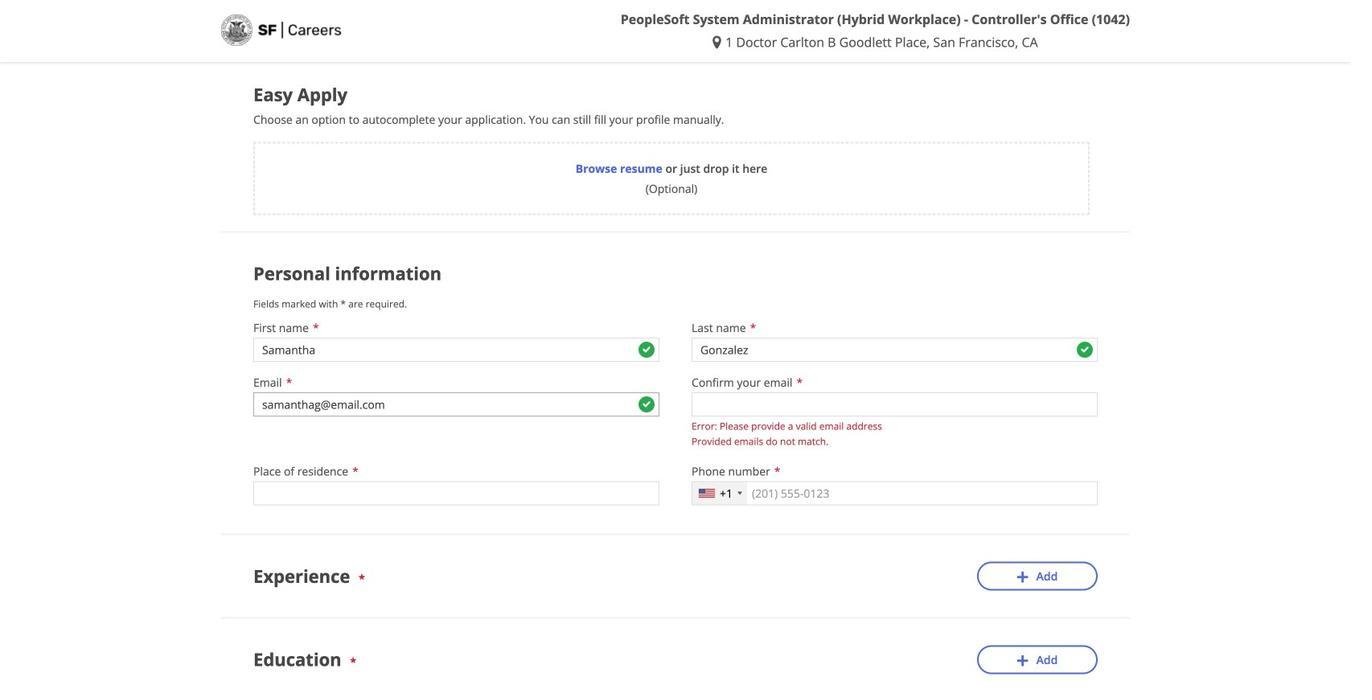Task type: describe. For each thing, give the bounding box(es) containing it.
city and county of san francisco logo image
[[221, 14, 342, 46]]

location image
[[713, 36, 725, 49]]



